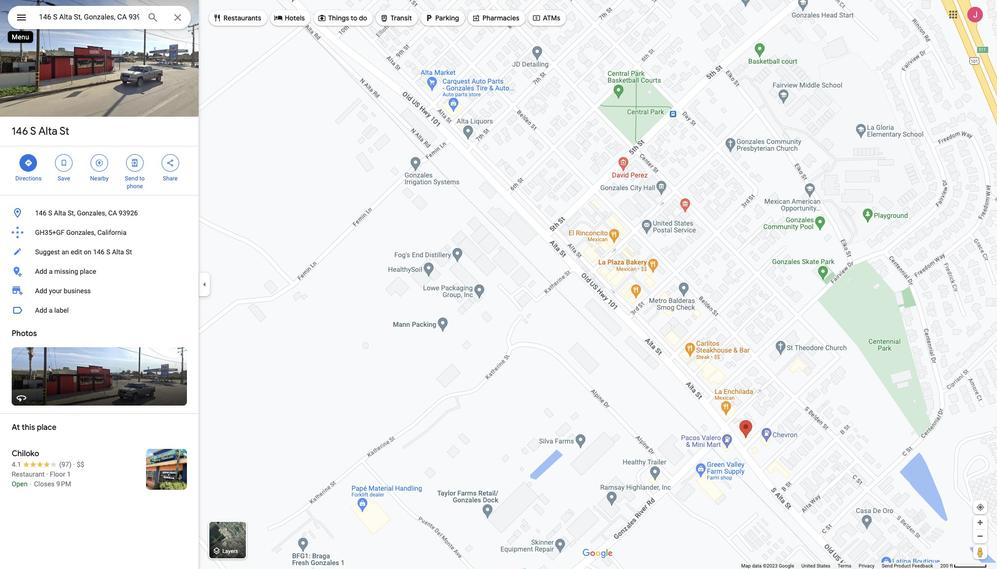Task type: vqa. For each thing, say whether or not it's contained in the screenshot.
second 'Open' from the top of the dialog containing Clear
no



Task type: describe. For each thing, give the bounding box(es) containing it.
pharmacies
[[482, 14, 519, 22]]

closes
[[34, 481, 55, 488]]

4.1
[[12, 461, 21, 469]]

an
[[62, 248, 69, 256]]

business
[[64, 287, 91, 295]]

4.1 stars 97 reviews image
[[12, 460, 71, 470]]

2 horizontal spatial s
[[106, 248, 110, 256]]

0 vertical spatial st
[[60, 125, 69, 138]]

add your business
[[35, 287, 91, 295]]

privacy
[[859, 564, 875, 569]]

terms button
[[838, 563, 851, 570]]

add for add your business
[[35, 287, 47, 295]]

to inside send to phone
[[139, 175, 145, 182]]

· $$
[[73, 461, 84, 469]]

9 pm
[[56, 481, 71, 488]]

©2023
[[763, 564, 778, 569]]

collapse side panel image
[[199, 279, 210, 290]]

price: moderate image
[[77, 461, 84, 469]]

atms
[[543, 14, 560, 22]]

send product feedback
[[882, 564, 933, 569]]

product
[[894, 564, 911, 569]]

google account: james peterson  
(james.peterson1902@gmail.com) image
[[967, 7, 983, 22]]

⋅
[[29, 481, 32, 488]]

(97)
[[59, 461, 71, 469]]

chiloko
[[12, 449, 39, 459]]

suggest an edit on 146 s alta st
[[35, 248, 132, 256]]

zoom in image
[[977, 520, 984, 527]]

terms
[[838, 564, 851, 569]]

 hotels
[[274, 13, 305, 23]]

this
[[22, 423, 35, 433]]

2 vertical spatial alta
[[112, 248, 124, 256]]

ca
[[108, 209, 117, 217]]

gh35+gf gonzales, california button
[[0, 223, 199, 242]]


[[130, 158, 139, 168]]

gh35+gf
[[35, 229, 64, 237]]

layers
[[222, 549, 238, 555]]

show your location image
[[976, 503, 985, 512]]

your
[[49, 287, 62, 295]]

edit
[[71, 248, 82, 256]]

93926
[[119, 209, 138, 217]]


[[213, 13, 222, 23]]

s for 146 s alta st
[[30, 125, 36, 138]]

directions
[[15, 175, 42, 182]]

phone
[[127, 183, 143, 190]]

1
[[67, 471, 71, 479]]

st inside button
[[126, 248, 132, 256]]

map
[[741, 564, 751, 569]]

gh35+gf gonzales, california
[[35, 229, 126, 237]]


[[380, 13, 389, 23]]

to inside ' things to do'
[[351, 14, 357, 22]]

146 s alta st, gonzales, ca 93926 button
[[0, 204, 199, 223]]


[[166, 158, 175, 168]]

missing
[[54, 268, 78, 276]]


[[16, 11, 27, 24]]

ft
[[950, 564, 953, 569]]

suggest
[[35, 248, 60, 256]]

 button
[[8, 6, 35, 31]]

things
[[328, 14, 349, 22]]

send product feedback button
[[882, 563, 933, 570]]

146 s alta st
[[12, 125, 69, 138]]

 restaurants
[[213, 13, 261, 23]]

nearby
[[90, 175, 109, 182]]

states
[[817, 564, 831, 569]]

add a label
[[35, 307, 69, 315]]

save
[[58, 175, 70, 182]]

 parking
[[425, 13, 459, 23]]

place inside button
[[80, 268, 96, 276]]

 pharmacies
[[472, 13, 519, 23]]

200 ft
[[940, 564, 953, 569]]

united states button
[[802, 563, 831, 570]]

146 s alta st main content
[[0, 0, 199, 570]]

st,
[[68, 209, 75, 217]]

photos
[[12, 329, 37, 339]]

feedback
[[912, 564, 933, 569]]

 things to do
[[318, 13, 367, 23]]

suggest an edit on 146 s alta st button
[[0, 242, 199, 262]]

zoom out image
[[977, 533, 984, 540]]

gonzales, inside 146 s alta st, gonzales, ca 93926 button
[[77, 209, 106, 217]]

0 horizontal spatial place
[[37, 423, 56, 433]]

restaurant
[[12, 471, 45, 479]]

parking
[[435, 14, 459, 22]]

map data ©2023 google
[[741, 564, 794, 569]]


[[274, 13, 283, 23]]

show street view coverage image
[[973, 545, 987, 560]]

google maps element
[[0, 0, 997, 570]]

footer inside google maps element
[[741, 563, 940, 570]]

0 vertical spatial ·
[[73, 461, 75, 469]]



Task type: locate. For each thing, give the bounding box(es) containing it.
place down "on"
[[80, 268, 96, 276]]

add left label
[[35, 307, 47, 315]]

1 horizontal spatial send
[[882, 564, 893, 569]]

146
[[12, 125, 28, 138], [35, 209, 47, 217], [93, 248, 105, 256]]

1 a from the top
[[49, 268, 53, 276]]

california
[[97, 229, 126, 237]]


[[59, 158, 68, 168]]

s for 146 s alta st, gonzales, ca 93926
[[48, 209, 52, 217]]

add down "suggest"
[[35, 268, 47, 276]]

200
[[940, 564, 949, 569]]

a
[[49, 268, 53, 276], [49, 307, 53, 315]]

add a missing place button
[[0, 262, 199, 281]]

2 vertical spatial s
[[106, 248, 110, 256]]

2 add from the top
[[35, 287, 47, 295]]

0 vertical spatial send
[[125, 175, 138, 182]]


[[472, 13, 481, 23]]

label
[[54, 307, 69, 315]]

s down california
[[106, 248, 110, 256]]

2 a from the top
[[49, 307, 53, 315]]

add inside add a label button
[[35, 307, 47, 315]]

·
[[73, 461, 75, 469], [46, 471, 48, 479]]

send for send to phone
[[125, 175, 138, 182]]


[[532, 13, 541, 23]]

$$
[[77, 461, 84, 469]]

0 vertical spatial gonzales,
[[77, 209, 106, 217]]

none field inside the 146 s alta st, gonzales, ca 93926 field
[[39, 11, 139, 23]]

send
[[125, 175, 138, 182], [882, 564, 893, 569]]

on
[[84, 248, 91, 256]]

place
[[80, 268, 96, 276], [37, 423, 56, 433]]

google
[[779, 564, 794, 569]]

open
[[12, 481, 28, 488]]

do
[[359, 14, 367, 22]]

1 vertical spatial a
[[49, 307, 53, 315]]

1 vertical spatial gonzales,
[[66, 229, 96, 237]]

 atms
[[532, 13, 560, 23]]

s
[[30, 125, 36, 138], [48, 209, 52, 217], [106, 248, 110, 256]]

 transit
[[380, 13, 412, 23]]


[[425, 13, 433, 23]]

a for missing
[[49, 268, 53, 276]]

to up phone on the left top of the page
[[139, 175, 145, 182]]

1 horizontal spatial place
[[80, 268, 96, 276]]

· up closes
[[46, 471, 48, 479]]

send for send product feedback
[[882, 564, 893, 569]]

1 vertical spatial add
[[35, 287, 47, 295]]

0 horizontal spatial s
[[30, 125, 36, 138]]

send inside send to phone
[[125, 175, 138, 182]]

0 vertical spatial add
[[35, 268, 47, 276]]

restaurants
[[223, 14, 261, 22]]

a left label
[[49, 307, 53, 315]]

0 vertical spatial to
[[351, 14, 357, 22]]

1 vertical spatial alta
[[54, 209, 66, 217]]

2 vertical spatial add
[[35, 307, 47, 315]]

146 S Alta St, Gonzales, CA 93926 field
[[8, 6, 191, 29]]

1 add from the top
[[35, 268, 47, 276]]

at this place
[[12, 423, 56, 433]]

add
[[35, 268, 47, 276], [35, 287, 47, 295], [35, 307, 47, 315]]

1 vertical spatial place
[[37, 423, 56, 433]]

146 for 146 s alta st, gonzales, ca 93926
[[35, 209, 47, 217]]

transit
[[391, 14, 412, 22]]

alta for st,
[[54, 209, 66, 217]]

 search field
[[8, 6, 191, 31]]

0 horizontal spatial 146
[[12, 125, 28, 138]]

1 horizontal spatial s
[[48, 209, 52, 217]]

1 horizontal spatial to
[[351, 14, 357, 22]]

gonzales, inside gh35+gf gonzales, california button
[[66, 229, 96, 237]]

to
[[351, 14, 357, 22], [139, 175, 145, 182]]

s up gh35+gf
[[48, 209, 52, 217]]

alta for st
[[38, 125, 57, 138]]

add your business link
[[0, 281, 199, 301]]

st down california
[[126, 248, 132, 256]]

share
[[163, 175, 178, 182]]

1 horizontal spatial 146
[[35, 209, 47, 217]]

146 up gh35+gf
[[35, 209, 47, 217]]

· left price: moderate image
[[73, 461, 75, 469]]

restaurant · floor 1 open ⋅ closes 9 pm
[[12, 471, 71, 488]]

2 vertical spatial 146
[[93, 248, 105, 256]]

0 horizontal spatial st
[[60, 125, 69, 138]]


[[95, 158, 104, 168]]

send to phone
[[125, 175, 145, 190]]

gonzales,
[[77, 209, 106, 217], [66, 229, 96, 237]]

146 for 146 s alta st
[[12, 125, 28, 138]]

146 up 
[[12, 125, 28, 138]]

at
[[12, 423, 20, 433]]

data
[[752, 564, 762, 569]]

a for label
[[49, 307, 53, 315]]

1 vertical spatial st
[[126, 248, 132, 256]]

add inside "add a missing place" button
[[35, 268, 47, 276]]


[[318, 13, 326, 23]]

0 vertical spatial a
[[49, 268, 53, 276]]

· inside restaurant · floor 1 open ⋅ closes 9 pm
[[46, 471, 48, 479]]

200 ft button
[[940, 564, 987, 569]]

1 vertical spatial s
[[48, 209, 52, 217]]

united states
[[802, 564, 831, 569]]

0 vertical spatial s
[[30, 125, 36, 138]]

hotels
[[285, 14, 305, 22]]

send up phone on the left top of the page
[[125, 175, 138, 182]]

floor
[[50, 471, 65, 479]]

to left do
[[351, 14, 357, 22]]

send left product
[[882, 564, 893, 569]]

1 vertical spatial ·
[[46, 471, 48, 479]]

add for add a label
[[35, 307, 47, 315]]

united
[[802, 564, 815, 569]]

add left "your"
[[35, 287, 47, 295]]

gonzales, up suggest an edit on 146 s alta st
[[66, 229, 96, 237]]

1 horizontal spatial ·
[[73, 461, 75, 469]]

place right this
[[37, 423, 56, 433]]

0 horizontal spatial to
[[139, 175, 145, 182]]

1 vertical spatial 146
[[35, 209, 47, 217]]

privacy button
[[859, 563, 875, 570]]

footer
[[741, 563, 940, 570]]

146 s alta st, gonzales, ca 93926
[[35, 209, 138, 217]]

0 horizontal spatial send
[[125, 175, 138, 182]]

1 vertical spatial send
[[882, 564, 893, 569]]

add a label button
[[0, 301, 199, 320]]


[[24, 158, 33, 168]]

146 right "on"
[[93, 248, 105, 256]]

add inside the add your business link
[[35, 287, 47, 295]]

1 vertical spatial to
[[139, 175, 145, 182]]

gonzales, right st, at top left
[[77, 209, 106, 217]]

actions for 146 s alta st region
[[0, 147, 199, 195]]

2 horizontal spatial 146
[[93, 248, 105, 256]]

a left missing
[[49, 268, 53, 276]]

0 horizontal spatial ·
[[46, 471, 48, 479]]

st up 
[[60, 125, 69, 138]]

3 add from the top
[[35, 307, 47, 315]]

0 vertical spatial place
[[80, 268, 96, 276]]

1 horizontal spatial st
[[126, 248, 132, 256]]

add for add a missing place
[[35, 268, 47, 276]]

add a missing place
[[35, 268, 96, 276]]

send inside button
[[882, 564, 893, 569]]

None field
[[39, 11, 139, 23]]

st
[[60, 125, 69, 138], [126, 248, 132, 256]]

footer containing map data ©2023 google
[[741, 563, 940, 570]]

s up 
[[30, 125, 36, 138]]

0 vertical spatial 146
[[12, 125, 28, 138]]

0 vertical spatial alta
[[38, 125, 57, 138]]



